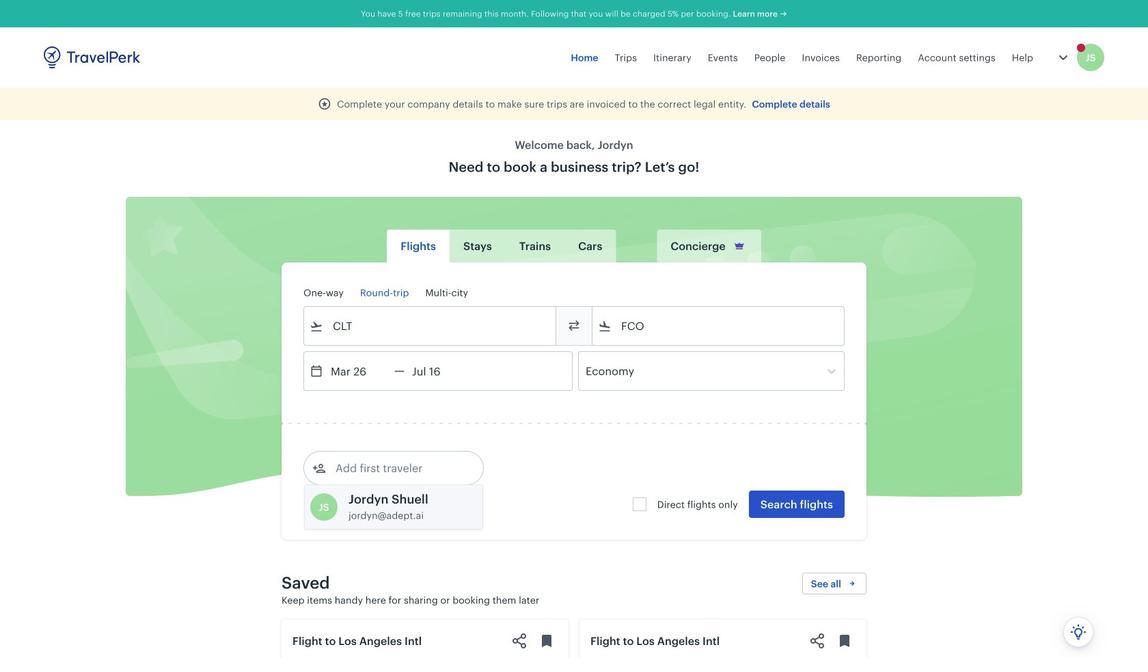 Task type: locate. For each thing, give the bounding box(es) containing it.
From search field
[[323, 315, 538, 337]]



Task type: describe. For each thing, give the bounding box(es) containing it.
To search field
[[612, 315, 826, 337]]

Depart text field
[[323, 352, 394, 390]]

Return text field
[[405, 352, 476, 390]]

Add first traveler search field
[[326, 457, 468, 479]]



